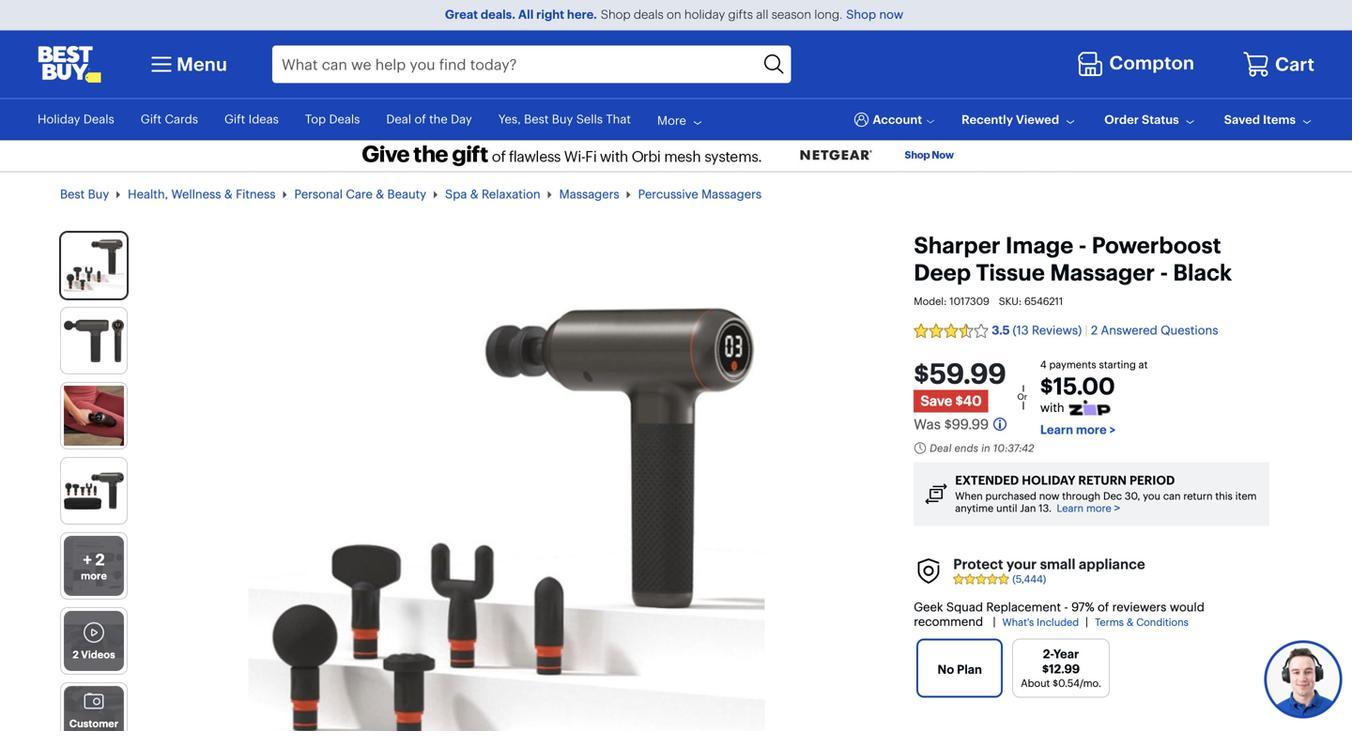 Task type: vqa. For each thing, say whether or not it's contained in the screenshot.
That
yes



Task type: locate. For each thing, give the bounding box(es) containing it.
1 shop from the left
[[601, 7, 631, 22]]

more button
[[658, 112, 705, 129]]

account
[[873, 112, 923, 127]]

terms & conditions
[[1095, 616, 1189, 630]]

0 horizontal spatial cards
[[165, 112, 198, 127]]

learn for learn more >
[[1041, 423, 1074, 438]]

(13
[[1013, 323, 1029, 338]]

0 horizontal spatial of
[[415, 112, 426, 127]]

: right in
[[1005, 442, 1008, 455]]

: right 10
[[1019, 442, 1022, 455]]

cards
[[165, 112, 198, 127], [251, 127, 285, 142]]

0 horizontal spatial shop
[[601, 7, 631, 22]]

2 gift from the left
[[224, 112, 245, 127]]

0 horizontal spatial angle zoom. sharper image - powerboost deep tissue massager - black. image
[[64, 240, 124, 292]]

best
[[524, 112, 549, 127], [58, 127, 82, 142], [60, 187, 85, 202]]

2
[[1092, 323, 1098, 338], [95, 550, 105, 570], [73, 649, 79, 662]]

$99.99
[[945, 416, 989, 433]]

more left >
[[1076, 423, 1107, 438]]

deal right 'st.'
[[386, 112, 411, 127]]

anytime
[[956, 502, 994, 515]]

0 horizontal spatial 2
[[73, 649, 79, 662]]

more for >
[[1076, 423, 1107, 438]]

angle zoom. sharper image - powerboost deep tissue massager - black. image
[[64, 240, 124, 292], [249, 307, 765, 732]]

would
[[1170, 600, 1205, 615]]

0 horizontal spatial massagers
[[560, 187, 620, 202]]

more for ˃
[[1087, 502, 1112, 515]]

2 inside button
[[73, 649, 79, 662]]

1 horizontal spatial -
[[1079, 232, 1087, 259]]

& left fitness
[[224, 187, 233, 202]]

shop right long.
[[847, 7, 876, 22]]

deals for top deals
[[329, 112, 360, 127]]

buy
[[552, 112, 573, 127], [85, 127, 107, 142], [88, 187, 109, 202]]

1 vertical spatial angle zoom. sharper image - powerboost deep tissue massager - black. image
[[249, 307, 765, 732]]

&
[[224, 187, 233, 202], [376, 187, 384, 202], [470, 187, 479, 202], [1127, 616, 1134, 630]]

1 vertical spatial learn
[[1057, 502, 1084, 515]]

with
[[1041, 401, 1065, 416]]

of inside 97% of reviewers would recommend
[[1098, 600, 1110, 615]]

gift cards
[[141, 112, 198, 127]]

1 horizontal spatial deals
[[329, 112, 360, 127]]

now inside when purchased now through dec 30, you can return this item anytime until jan 13.
[[1040, 490, 1060, 503]]

learn more ˃
[[1057, 502, 1121, 515]]

what's included link
[[994, 616, 1079, 630]]

0 horizontal spatial gift
[[141, 112, 162, 127]]

top deals link
[[305, 112, 360, 127]]

-
[[1079, 232, 1087, 259], [1161, 259, 1169, 286], [1065, 600, 1069, 615]]

gift
[[141, 112, 162, 127], [224, 112, 245, 127]]

status
[[1142, 112, 1180, 127]]

squad
[[947, 600, 983, 615]]

˃
[[1115, 502, 1121, 515]]

massagers down sells
[[560, 187, 620, 202]]

health,
[[128, 187, 168, 202]]

that
[[606, 112, 631, 127]]

now
[[880, 7, 904, 22], [1040, 490, 1060, 503]]

4
[[1041, 358, 1047, 371]]

deal inside utility element
[[386, 112, 411, 127]]

return
[[1079, 473, 1127, 488]]

of for the
[[415, 112, 426, 127]]

0 horizontal spatial deal
[[386, 112, 411, 127]]

of left the on the left of the page
[[415, 112, 426, 127]]

- left the black
[[1161, 259, 1169, 286]]

2 deals from the left
[[329, 112, 360, 127]]

0 vertical spatial of
[[415, 112, 426, 127]]

1 horizontal spatial 2
[[95, 550, 105, 570]]

learn down with
[[1041, 423, 1074, 438]]

massagers
[[560, 187, 620, 202], [702, 187, 762, 202]]

1 horizontal spatial now
[[1040, 490, 1060, 503]]

order status button
[[1105, 111, 1198, 128]]

& right care
[[376, 187, 384, 202]]

on
[[667, 7, 682, 22]]

questions
[[1161, 323, 1219, 338]]

1 vertical spatial 2
[[95, 550, 105, 570]]

1 massagers from the left
[[560, 187, 620, 202]]

best right yes,
[[524, 112, 549, 127]]

1 horizontal spatial gift
[[224, 112, 245, 127]]

through
[[1063, 490, 1101, 503]]

deals for holiday deals
[[83, 112, 114, 127]]

reviewers
[[1113, 600, 1167, 615]]

1 vertical spatial now
[[1040, 490, 1060, 503]]

1 horizontal spatial massagers
[[702, 187, 762, 202]]

& right the spa
[[470, 187, 479, 202]]

year
[[1054, 647, 1080, 662]]

save $40
[[921, 393, 982, 410]]

now right long.
[[880, 7, 904, 22]]

: left 1017309
[[944, 295, 947, 308]]

season
[[772, 7, 812, 22]]

best down my best buy memberships link
[[60, 187, 85, 202]]

deal for deal ends in 10 : 37 : 43
[[930, 442, 952, 455]]

2 left videos
[[73, 649, 79, 662]]

massagers right percussive
[[702, 187, 762, 202]]

deal left ends
[[930, 442, 952, 455]]

you
[[1143, 490, 1161, 503]]

2 right +
[[95, 550, 105, 570]]

1 deals from the left
[[83, 112, 114, 127]]

$40
[[956, 393, 982, 410]]

here.
[[567, 7, 597, 22]]

(5,444) link
[[954, 573, 1047, 586]]

when
[[956, 490, 983, 503]]

0 vertical spatial more
[[1076, 423, 1107, 438]]

more left ˃ at the right bottom of page
[[1087, 502, 1112, 515]]

1 vertical spatial of
[[1098, 600, 1110, 615]]

2 horizontal spatial -
[[1161, 259, 1169, 286]]

0 vertical spatial learn
[[1041, 423, 1074, 438]]

more
[[658, 113, 687, 128]]

2 massagers from the left
[[702, 187, 762, 202]]

& down the reviewers
[[1127, 616, 1134, 630]]

6546211
[[1025, 295, 1064, 308]]

customer
[[69, 718, 119, 731]]

2 shop from the left
[[847, 7, 876, 22]]

credit cards
[[213, 127, 285, 142]]

to
[[355, 127, 367, 142]]

alt view zoom 14. sharper image - powerboost deep tissue massager - black. image
[[64, 539, 124, 594]]

appliance
[[1079, 556, 1146, 573]]

2 horizontal spatial 2
[[1092, 323, 1098, 338]]

donate
[[311, 127, 352, 142]]

wellness
[[171, 187, 221, 202]]

period
[[1130, 473, 1175, 488]]

37
[[1008, 442, 1019, 455]]

1 vertical spatial more
[[1087, 502, 1112, 515]]

best buy link
[[60, 187, 109, 202]]

bestbuy.com image
[[38, 46, 101, 83]]

buy left health,
[[88, 187, 109, 202]]

your
[[1007, 556, 1037, 573]]

now down holiday
[[1040, 490, 1060, 503]]

deal for deal of the day
[[386, 112, 411, 127]]

sells
[[576, 112, 603, 127]]

buy left sells
[[552, 112, 573, 127]]

of inside utility element
[[415, 112, 426, 127]]

the
[[429, 112, 448, 127]]

3.5 (13 reviews)
[[992, 323, 1082, 338]]

recently viewed
[[962, 112, 1060, 127]]

extended holiday return period heading
[[956, 473, 1259, 488]]

0 vertical spatial 2
[[1092, 323, 1098, 338]]

of up the terms
[[1098, 600, 1110, 615]]

of for reviewers
[[1098, 600, 1110, 615]]

yes, best buy sells that my best buy memberships
[[38, 112, 631, 142]]

cart
[[1276, 53, 1315, 76]]

powerboost
[[1092, 232, 1222, 259]]

long.
[[815, 7, 843, 22]]

1 horizontal spatial shop
[[847, 7, 876, 22]]

protect your small appliance
[[954, 556, 1146, 573]]

0 vertical spatial deal
[[386, 112, 411, 127]]

recommend
[[914, 615, 984, 630]]

personal
[[295, 187, 343, 202]]

2-year $12.99 about $0.54/mo.
[[1021, 647, 1102, 690]]

deal ends in 10 : 37 : 43
[[930, 442, 1035, 455]]

0 vertical spatial now
[[880, 7, 904, 22]]

learn down extended holiday return period
[[1057, 502, 1084, 515]]

1 gift from the left
[[141, 112, 162, 127]]

right
[[537, 7, 565, 22]]

of
[[415, 112, 426, 127], [1098, 600, 1110, 615]]

1 horizontal spatial deal
[[930, 442, 952, 455]]

no plan
[[938, 663, 983, 678]]

all
[[756, 7, 769, 22]]

10
[[994, 442, 1005, 455]]

shop left deals at the left of page
[[601, 7, 631, 22]]

about
[[1021, 677, 1051, 690]]

- left the 97%
[[1065, 600, 1069, 615]]

best buy help human beacon image
[[1264, 640, 1344, 720]]

no plan button
[[917, 639, 1003, 698]]

1 horizontal spatial cards
[[251, 127, 285, 142]]

2 for 2 videos
[[73, 649, 79, 662]]

1 horizontal spatial of
[[1098, 600, 1110, 615]]

more
[[1076, 423, 1107, 438], [1087, 502, 1112, 515], [81, 570, 107, 583]]

0 horizontal spatial deals
[[83, 112, 114, 127]]

was
[[914, 416, 941, 433]]

- right image
[[1079, 232, 1087, 259]]

answered
[[1101, 323, 1158, 338]]

recently viewed button
[[962, 111, 1078, 128]]

1 vertical spatial deal
[[930, 442, 952, 455]]

more up powerboost deep tissue massager overview video video 0 minutes 35 seconds image
[[81, 570, 107, 583]]

cards for gift cards
[[165, 112, 198, 127]]

2 vertical spatial 2
[[73, 649, 79, 662]]

$12.99
[[1043, 662, 1080, 677]]

2 left answered
[[1092, 323, 1098, 338]]

dec 30,
[[1104, 490, 1141, 503]]



Task type: describe. For each thing, give the bounding box(es) containing it.
credit cards link
[[213, 127, 285, 142]]

extended
[[956, 473, 1019, 488]]

holiday
[[1022, 473, 1076, 488]]

powerboost deep tissue massager overview video video 0 minutes 35 seconds image
[[64, 625, 124, 659]]

2 vertical spatial more
[[81, 570, 107, 583]]

0 horizontal spatial now
[[880, 7, 904, 22]]

cards for credit cards
[[251, 127, 285, 142]]

order status
[[1105, 112, 1180, 127]]

shop now link
[[843, 7, 908, 22]]

2 answered questions link
[[1092, 323, 1219, 338]]

compton button
[[1077, 47, 1200, 82]]

: left 6546211
[[1019, 295, 1022, 308]]

gift for gift ideas
[[224, 112, 245, 127]]

$15.00
[[1041, 372, 1116, 401]]

0 horizontal spatial -
[[1065, 600, 1069, 615]]

credit
[[213, 127, 248, 142]]

images
[[76, 730, 112, 732]]

payments
[[1050, 358, 1097, 371]]

utility element
[[0, 99, 1353, 142]]

holiday
[[38, 112, 80, 127]]

alt view zoom 11. sharper image - powerboost deep tissue massager - black. image
[[64, 386, 124, 446]]

replacement
[[987, 600, 1061, 615]]

advertisement region
[[221, 141, 1132, 172]]

or
[[1018, 392, 1028, 402]]

menu button
[[147, 49, 227, 79]]

spa & relaxation
[[445, 187, 541, 202]]

top
[[305, 112, 326, 127]]

1 horizontal spatial angle zoom. sharper image - powerboost deep tissue massager - black. image
[[249, 307, 765, 732]]

gift ideas link
[[224, 112, 279, 127]]

this
[[1216, 490, 1233, 503]]

pricing information info image
[[994, 418, 1007, 431]]

beauty
[[388, 187, 426, 202]]

black
[[1174, 259, 1233, 286]]

care
[[346, 187, 373, 202]]

0 vertical spatial angle zoom. sharper image - powerboost deep tissue massager - black. image
[[64, 240, 124, 292]]

learn for learn more ˃
[[1057, 502, 1084, 515]]

account button
[[854, 110, 936, 129]]

cart icon image
[[1243, 50, 1271, 79]]

(5,444)
[[1013, 573, 1047, 586]]

terms
[[1095, 616, 1124, 630]]

great
[[445, 7, 478, 22]]

at
[[1139, 358, 1148, 371]]

$59.99
[[914, 356, 1007, 391]]

sku
[[999, 295, 1019, 308]]

43
[[1022, 442, 1035, 455]]

donate to st. jude
[[311, 127, 415, 142]]

97% of reviewers would recommend
[[914, 600, 1205, 630]]

sharper image - powerboost deep tissue massager - black model : 1017309 sku : 6546211
[[914, 232, 1233, 308]]

included
[[1037, 616, 1079, 630]]

percussive massagers link
[[638, 187, 762, 202]]

2 for 2 answered questions
[[1092, 323, 1098, 338]]

items
[[1263, 112, 1296, 127]]

until
[[997, 502, 1018, 515]]

personal care & beauty link
[[295, 187, 426, 202]]

3.5
[[992, 323, 1010, 338]]

top deals
[[305, 112, 360, 127]]

sharper
[[914, 232, 1001, 259]]

compton
[[1110, 51, 1195, 74]]

1017309
[[950, 295, 990, 308]]

can
[[1164, 490, 1181, 503]]

buy right holiday
[[85, 127, 107, 142]]

zip logo image
[[1070, 401, 1111, 416]]

my
[[38, 127, 54, 142]]

ends
[[955, 442, 979, 455]]

gift cards link
[[141, 112, 198, 127]]

spa & relaxation link
[[445, 187, 541, 202]]

>
[[1110, 423, 1116, 438]]

gifts
[[728, 7, 753, 22]]

Type to search. Navigate forward to hear suggestions text field
[[272, 46, 758, 83]]

terms & conditions link
[[1087, 616, 1189, 630]]

return
[[1184, 490, 1213, 503]]

alt view zoom 13. sharper image - powerboost deep tissue massager - black. image
[[64, 473, 124, 510]]

geek squad replacement -
[[914, 600, 1069, 615]]

jan 13.
[[1020, 502, 1052, 515]]

cart link
[[1243, 50, 1315, 79]]

conditions
[[1137, 616, 1189, 630]]

health, wellness & fitness
[[128, 187, 276, 202]]

percussive
[[638, 187, 699, 202]]

customer images
[[69, 718, 119, 732]]

massager
[[1051, 259, 1155, 286]]

what's included
[[1003, 616, 1079, 630]]

$0.54/mo.
[[1053, 677, 1102, 690]]

+ 2 more
[[81, 550, 107, 583]]

donate to st. jude link
[[311, 127, 415, 142]]

customer images button
[[61, 684, 127, 732]]

plan
[[957, 663, 983, 678]]

jude
[[388, 127, 415, 142]]

saved items
[[1225, 112, 1296, 127]]

model
[[914, 295, 944, 308]]

left zoom. sharper image - powerboost deep tissue massager - black. image
[[64, 320, 124, 363]]

ideas
[[249, 112, 279, 127]]

extended holiday return period
[[956, 473, 1175, 488]]

health, wellness & fitness link
[[128, 187, 276, 202]]

2-
[[1044, 647, 1054, 662]]

in
[[982, 442, 991, 455]]

reviews)
[[1032, 323, 1082, 338]]

personal care & beauty
[[295, 187, 426, 202]]

relaxation
[[482, 187, 541, 202]]

memberships
[[110, 127, 187, 142]]

2 inside "+ 2 more"
[[95, 550, 105, 570]]

gift for gift cards
[[141, 112, 162, 127]]

97%
[[1072, 600, 1095, 615]]

best right my
[[58, 127, 82, 142]]

4 payments starting at $15.00
[[1041, 358, 1148, 401]]

videos
[[81, 649, 115, 662]]



